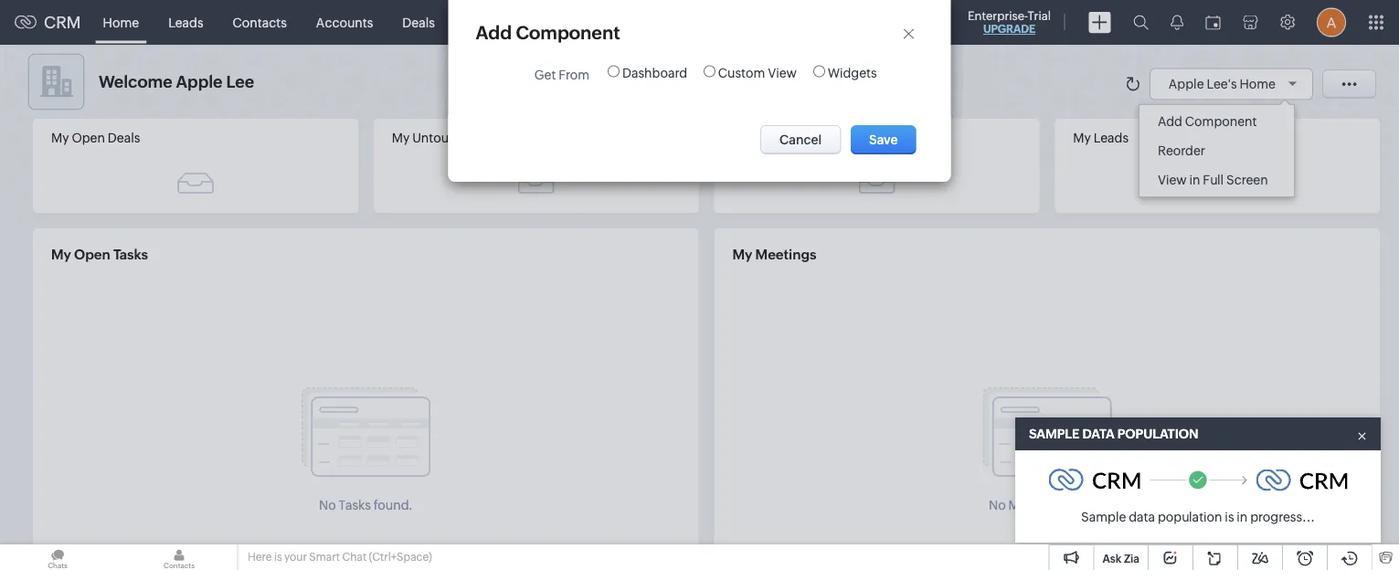 Task type: locate. For each thing, give the bounding box(es) containing it.
leads
[[168, 15, 203, 30], [1094, 131, 1129, 145]]

welcome
[[99, 72, 172, 91]]

0 vertical spatial component
[[516, 22, 620, 43]]

1 horizontal spatial component
[[1185, 114, 1257, 129]]

1 vertical spatial leads
[[1094, 131, 1129, 145]]

my calls today
[[733, 131, 821, 145]]

my
[[51, 131, 69, 145], [392, 131, 410, 145], [733, 131, 751, 145], [1073, 131, 1091, 145], [51, 247, 71, 263], [733, 247, 753, 263]]

deals right untouched
[[482, 131, 514, 145]]

screen
[[1227, 173, 1269, 187]]

my for my untouched deals
[[392, 131, 410, 145]]

widgets
[[825, 65, 877, 80]]

custom view
[[716, 65, 797, 80]]

0 vertical spatial meetings
[[526, 15, 581, 30]]

lee
[[226, 72, 254, 91]]

leads link
[[154, 0, 218, 44]]

found. left data at the right bottom of page
[[1067, 498, 1106, 513]]

ask
[[1103, 553, 1122, 565]]

cancel
[[780, 133, 822, 147]]

sample data population
[[1029, 427, 1199, 442]]

0 horizontal spatial meetings
[[526, 15, 581, 30]]

here is your smart chat (ctrl+space)
[[248, 551, 432, 564]]

is right population
[[1225, 510, 1235, 525]]

data
[[1083, 427, 1115, 442]]

add component
[[476, 22, 620, 43], [1158, 114, 1257, 129]]

found. for my meetings
[[1067, 498, 1106, 513]]

0 horizontal spatial add
[[476, 22, 512, 43]]

1 found. from the left
[[374, 498, 413, 513]]

0 vertical spatial is
[[1225, 510, 1235, 525]]

here
[[248, 551, 272, 564]]

0 vertical spatial view
[[768, 65, 797, 80]]

calendar image
[[1206, 15, 1221, 30]]

1 vertical spatial add
[[1158, 114, 1183, 129]]

in left full
[[1190, 173, 1201, 187]]

deals for my untouched deals
[[482, 131, 514, 145]]

is
[[1225, 510, 1235, 525], [274, 551, 282, 564]]

0 horizontal spatial found.
[[374, 498, 413, 513]]

1 vertical spatial add component
[[1158, 114, 1257, 129]]

1 horizontal spatial meetings
[[756, 247, 817, 263]]

population
[[1158, 510, 1223, 525]]

view
[[768, 65, 797, 80], [1158, 173, 1187, 187]]

component up get from
[[516, 22, 620, 43]]

profile image
[[1317, 8, 1347, 37]]

contacts image
[[122, 545, 237, 570]]

2 horizontal spatial deals
[[482, 131, 514, 145]]

1 vertical spatial in
[[1237, 510, 1248, 525]]

meetings for my meetings
[[756, 247, 817, 263]]

deals
[[403, 15, 435, 30], [108, 131, 140, 145], [482, 131, 514, 145]]

0 vertical spatial sample
[[1029, 427, 1080, 442]]

0 horizontal spatial no
[[319, 498, 336, 513]]

found.
[[374, 498, 413, 513], [1067, 498, 1106, 513]]

1 vertical spatial sample
[[1081, 510, 1127, 525]]

calls left today
[[753, 131, 782, 145]]

add component up reorder
[[1158, 114, 1257, 129]]

crm image
[[1256, 469, 1348, 491]]

0 vertical spatial calls
[[610, 15, 639, 30]]

my untouched deals
[[392, 131, 514, 145]]

0 vertical spatial add component
[[476, 22, 620, 43]]

component down lee's
[[1185, 114, 1257, 129]]

add component up "get"
[[476, 22, 620, 43]]

0 vertical spatial home
[[103, 15, 139, 30]]

1 horizontal spatial tasks
[[339, 498, 371, 513]]

0 vertical spatial open
[[72, 131, 105, 145]]

1 horizontal spatial leads
[[1094, 131, 1129, 145]]

2 vertical spatial tasks
[[339, 498, 371, 513]]

1 vertical spatial meetings
[[756, 247, 817, 263]]

open for tasks
[[74, 247, 110, 263]]

0 horizontal spatial in
[[1190, 173, 1201, 187]]

my for my meetings
[[733, 247, 753, 263]]

profile element
[[1306, 0, 1358, 44]]

1 vertical spatial open
[[74, 247, 110, 263]]

view down reorder
[[1158, 173, 1187, 187]]

2 found. from the left
[[1067, 498, 1106, 513]]

1 no from the left
[[319, 498, 336, 513]]

calls
[[610, 15, 639, 30], [753, 131, 782, 145]]

1 vertical spatial calls
[[753, 131, 782, 145]]

deals down "welcome"
[[108, 131, 140, 145]]

sample left data
[[1029, 427, 1080, 442]]

upgrade
[[984, 23, 1036, 35]]

apple left lee's
[[1169, 76, 1204, 91]]

apple left lee
[[176, 72, 223, 91]]

2 horizontal spatial meetings
[[1009, 498, 1064, 513]]

1 vertical spatial component
[[1185, 114, 1257, 129]]

1 horizontal spatial is
[[1225, 510, 1235, 525]]

1 horizontal spatial apple
[[1169, 76, 1204, 91]]

add
[[476, 22, 512, 43], [1158, 114, 1183, 129]]

sample
[[1029, 427, 1080, 442], [1081, 510, 1127, 525]]

in left progress...
[[1237, 510, 1248, 525]]

deals link
[[388, 0, 450, 44]]

add right deals link
[[476, 22, 512, 43]]

open
[[72, 131, 105, 145], [74, 247, 110, 263]]

0 horizontal spatial leads
[[168, 15, 203, 30]]

no meetings found.
[[989, 498, 1106, 513]]

no
[[319, 498, 336, 513], [989, 498, 1006, 513]]

in
[[1190, 173, 1201, 187], [1237, 510, 1248, 525]]

1 horizontal spatial home
[[1240, 76, 1276, 91]]

1 horizontal spatial no
[[989, 498, 1006, 513]]

1 horizontal spatial add
[[1158, 114, 1183, 129]]

view right custom
[[768, 65, 797, 80]]

leads left reorder
[[1094, 131, 1129, 145]]

found. up (ctrl+space)
[[374, 498, 413, 513]]

0 horizontal spatial calls
[[610, 15, 639, 30]]

chats image
[[0, 545, 115, 570]]

add up reorder
[[1158, 114, 1183, 129]]

None radio
[[608, 65, 620, 77], [704, 65, 716, 77], [608, 65, 620, 77], [704, 65, 716, 77]]

1 horizontal spatial deals
[[403, 15, 435, 30]]

custom
[[718, 65, 765, 80]]

sample data population is in progress...
[[1081, 510, 1315, 525]]

1 horizontal spatial sample
[[1081, 510, 1127, 525]]

None radio
[[813, 65, 825, 77]]

1 vertical spatial tasks
[[113, 247, 148, 263]]

1 horizontal spatial found.
[[1067, 498, 1106, 513]]

2 vertical spatial meetings
[[1009, 498, 1064, 513]]

accounts link
[[302, 0, 388, 44]]

no for my meetings
[[989, 498, 1006, 513]]

today
[[785, 131, 821, 145]]

cancel button
[[761, 125, 841, 154]]

0 horizontal spatial home
[[103, 15, 139, 30]]

is left your
[[274, 551, 282, 564]]

home
[[103, 15, 139, 30], [1240, 76, 1276, 91]]

tasks
[[464, 15, 497, 30], [113, 247, 148, 263], [339, 498, 371, 513]]

crm link
[[15, 13, 81, 32]]

1 vertical spatial is
[[274, 551, 282, 564]]

accounts
[[316, 15, 373, 30]]

component
[[516, 22, 620, 43], [1185, 114, 1257, 129]]

2 horizontal spatial tasks
[[464, 15, 497, 30]]

1 horizontal spatial view
[[1158, 173, 1187, 187]]

0 vertical spatial tasks
[[464, 15, 497, 30]]

population
[[1118, 427, 1199, 442]]

calls link
[[596, 0, 654, 44]]

my open deals
[[51, 131, 140, 145]]

crm
[[44, 13, 81, 32]]

no for my open tasks
[[319, 498, 336, 513]]

meetings
[[526, 15, 581, 30], [756, 247, 817, 263], [1009, 498, 1064, 513]]

1 vertical spatial view
[[1158, 173, 1187, 187]]

full
[[1203, 173, 1224, 187]]

2 no from the left
[[989, 498, 1006, 513]]

calls up dashboard
[[610, 15, 639, 30]]

leads up welcome apple lee
[[168, 15, 203, 30]]

1 horizontal spatial in
[[1237, 510, 1248, 525]]

0 horizontal spatial add component
[[476, 22, 620, 43]]

data
[[1129, 510, 1156, 525]]

0 horizontal spatial deals
[[108, 131, 140, 145]]

home right crm
[[103, 15, 139, 30]]

home right lee's
[[1240, 76, 1276, 91]]

trial
[[1028, 9, 1051, 22]]

deals left the tasks link on the top of page
[[403, 15, 435, 30]]

0 vertical spatial leads
[[168, 15, 203, 30]]

my open tasks
[[51, 247, 148, 263]]

apple
[[176, 72, 223, 91], [1169, 76, 1204, 91]]

0 horizontal spatial sample
[[1029, 427, 1080, 442]]

(ctrl+space)
[[369, 551, 432, 564]]

sample left data at the right bottom of page
[[1081, 510, 1127, 525]]



Task type: vqa. For each thing, say whether or not it's contained in the screenshot.
Rules
no



Task type: describe. For each thing, give the bounding box(es) containing it.
my leads
[[1073, 131, 1129, 145]]

search element
[[1123, 0, 1160, 45]]

create menu image
[[1089, 11, 1112, 33]]

1 vertical spatial home
[[1240, 76, 1276, 91]]

0 horizontal spatial tasks
[[113, 247, 148, 263]]

search image
[[1134, 15, 1149, 30]]

my meetings
[[733, 247, 817, 263]]

zia
[[1124, 553, 1140, 565]]

0 horizontal spatial view
[[768, 65, 797, 80]]

progress...
[[1251, 510, 1315, 525]]

signals element
[[1160, 0, 1195, 45]]

home link
[[88, 0, 154, 44]]

0 horizontal spatial component
[[516, 22, 620, 43]]

found. for my open tasks
[[374, 498, 413, 513]]

enterprise-trial upgrade
[[968, 9, 1051, 35]]

0 horizontal spatial is
[[274, 551, 282, 564]]

my for my open deals
[[51, 131, 69, 145]]

chat
[[342, 551, 367, 564]]

my for my leads
[[1073, 131, 1091, 145]]

contacts
[[233, 15, 287, 30]]

tasks link
[[450, 0, 511, 44]]

1 horizontal spatial calls
[[753, 131, 782, 145]]

apple lee's home link
[[1169, 76, 1304, 91]]

smart
[[309, 551, 340, 564]]

from
[[559, 67, 590, 82]]

create menu element
[[1078, 0, 1123, 44]]

signals image
[[1171, 15, 1184, 30]]

deals for my open deals
[[108, 131, 140, 145]]

my for my open tasks
[[51, 247, 71, 263]]

dashboard
[[620, 65, 688, 80]]

0 vertical spatial add
[[476, 22, 512, 43]]

my for my calls today
[[733, 131, 751, 145]]

apple lee's home
[[1169, 76, 1276, 91]]

save
[[869, 133, 898, 147]]

meetings link
[[511, 0, 596, 44]]

enterprise-
[[968, 9, 1028, 22]]

open for deals
[[72, 131, 105, 145]]

sample for sample data population is in progress...
[[1081, 510, 1127, 525]]

0 horizontal spatial apple
[[176, 72, 223, 91]]

no tasks found.
[[319, 498, 413, 513]]

0 vertical spatial in
[[1190, 173, 1201, 187]]

welcome apple lee
[[99, 72, 254, 91]]

get from
[[535, 67, 590, 82]]

lee's
[[1207, 76, 1237, 91]]

meetings for no meetings found.
[[1009, 498, 1064, 513]]

view in full screen
[[1158, 173, 1269, 187]]

get
[[535, 67, 556, 82]]

reorder
[[1158, 144, 1206, 158]]

untouched
[[412, 131, 479, 145]]

ask zia
[[1103, 553, 1140, 565]]

save button
[[851, 125, 916, 154]]

1 horizontal spatial add component
[[1158, 114, 1257, 129]]

sample for sample data population
[[1029, 427, 1080, 442]]

your
[[284, 551, 307, 564]]

contacts link
[[218, 0, 302, 44]]



